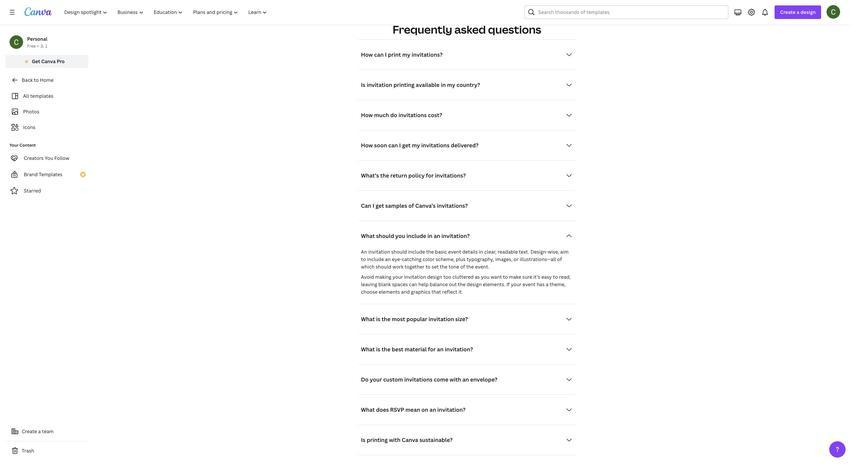Task type: locate. For each thing, give the bounding box(es) containing it.
create inside button
[[22, 429, 37, 435]]

1 vertical spatial for
[[428, 346, 436, 353]]

you
[[396, 232, 405, 240], [481, 274, 490, 280]]

how left soon
[[361, 142, 373, 149]]

graphics
[[411, 289, 431, 295]]

0 vertical spatial should
[[376, 232, 394, 240]]

out
[[449, 281, 457, 288]]

0 vertical spatial in
[[441, 81, 446, 89]]

0 vertical spatial invitation?
[[442, 232, 470, 240]]

back
[[22, 77, 33, 83]]

can left print
[[374, 51, 384, 58]]

samples
[[385, 202, 407, 210]]

the
[[380, 172, 389, 179], [426, 249, 434, 255], [440, 264, 448, 270], [466, 264, 474, 270], [458, 281, 466, 288], [382, 316, 391, 323], [382, 346, 391, 353]]

1 is from the top
[[361, 81, 366, 89]]

create a team button
[[5, 425, 88, 439]]

my for invitations
[[412, 142, 420, 149]]

sure
[[523, 274, 533, 280]]

what is the best material for an invitation?
[[361, 346, 473, 353]]

event down sure
[[523, 281, 536, 288]]

an left eye-
[[385, 256, 391, 263]]

you up eye-
[[396, 232, 405, 240]]

invitation right an
[[368, 249, 390, 255]]

as
[[475, 274, 480, 280]]

2 horizontal spatial a
[[797, 9, 800, 15]]

invitations? right canva's
[[437, 202, 468, 210]]

most
[[392, 316, 405, 323]]

1 horizontal spatial design
[[467, 281, 482, 288]]

what inside "dropdown button"
[[361, 406, 375, 414]]

together
[[405, 264, 425, 270]]

what for what does rsvp mean on an invitation?
[[361, 406, 375, 414]]

envelope?
[[470, 376, 498, 384]]

2 vertical spatial how
[[361, 142, 373, 149]]

the inside avoid making your invitation design too cluttered as you want to make sure it's easy to read; leaving blank spaces can help balance out the design elements. if your event has a theme, choose elements and graphics that reflect it.
[[458, 281, 466, 288]]

1 vertical spatial a
[[546, 281, 549, 288]]

1 vertical spatial create
[[22, 429, 37, 435]]

what
[[361, 232, 375, 240], [361, 316, 375, 323], [361, 346, 375, 353], [361, 406, 375, 414]]

0 horizontal spatial create
[[22, 429, 37, 435]]

avoid making your invitation design too cluttered as you want to make sure it's easy to read; leaving blank spaces can help balance out the design elements. if your event has a theme, choose elements and graphics that reflect it.
[[361, 274, 571, 295]]

0 vertical spatial i
[[385, 51, 387, 58]]

2 vertical spatial can
[[409, 281, 417, 288]]

how inside how much do invitations cost? dropdown button
[[361, 111, 373, 119]]

in up typography,
[[479, 249, 483, 255]]

a inside avoid making your invitation design too cluttered as you want to make sure it's easy to read; leaving blank spaces can help balance out the design elements. if your event has a theme, choose elements and graphics that reflect it.
[[546, 281, 549, 288]]

with right the "come" at the bottom of the page
[[450, 376, 461, 384]]

canva left pro
[[41, 58, 56, 65]]

how soon can i get my invitations delivered?
[[361, 142, 479, 149]]

what's the return policy for invitations?
[[361, 172, 466, 179]]

0 horizontal spatial a
[[38, 429, 41, 435]]

0 vertical spatial include
[[407, 232, 426, 240]]

0 vertical spatial create
[[781, 9, 796, 15]]

0 vertical spatial you
[[396, 232, 405, 240]]

1 vertical spatial my
[[447, 81, 455, 89]]

what down choose
[[361, 316, 375, 323]]

what left "best"
[[361, 346, 375, 353]]

should
[[376, 232, 394, 240], [391, 249, 407, 255], [376, 264, 391, 270]]

0 horizontal spatial canva
[[41, 58, 56, 65]]

the left "best"
[[382, 346, 391, 353]]

1 vertical spatial you
[[481, 274, 490, 280]]

in right 'available'
[[441, 81, 446, 89]]

1 vertical spatial is
[[361, 437, 366, 444]]

4 what from the top
[[361, 406, 375, 414]]

printing left 'available'
[[394, 81, 415, 89]]

0 horizontal spatial your
[[370, 376, 382, 384]]

1 horizontal spatial event
[[523, 281, 536, 288]]

0 vertical spatial my
[[402, 51, 411, 58]]

content
[[20, 142, 36, 148]]

2 is from the top
[[376, 346, 380, 353]]

starred
[[24, 188, 41, 194]]

how inside 'how soon can i get my invitations delivered?' dropdown button
[[361, 142, 373, 149]]

1 vertical spatial of
[[557, 256, 562, 263]]

None search field
[[525, 5, 729, 19]]

does
[[376, 406, 389, 414]]

can i get samples of canva's invitations?
[[361, 202, 468, 210]]

2 horizontal spatial in
[[479, 249, 483, 255]]

spaces
[[392, 281, 408, 288]]

0 horizontal spatial i
[[373, 202, 374, 210]]

invitation up much
[[367, 81, 392, 89]]

my
[[402, 51, 411, 58], [447, 81, 455, 89], [412, 142, 420, 149]]

brand
[[24, 171, 38, 178]]

1 vertical spatial can
[[389, 142, 398, 149]]

0 vertical spatial is
[[361, 81, 366, 89]]

1 is from the top
[[376, 316, 380, 323]]

2 vertical spatial my
[[412, 142, 420, 149]]

1 vertical spatial how
[[361, 111, 373, 119]]

i right can
[[373, 202, 374, 210]]

0 horizontal spatial can
[[374, 51, 384, 58]]

my left country? at the right of the page
[[447, 81, 455, 89]]

invitation down together
[[404, 274, 426, 280]]

0 vertical spatial canva
[[41, 58, 56, 65]]

2 horizontal spatial can
[[409, 281, 417, 288]]

how
[[361, 51, 373, 58], [361, 111, 373, 119], [361, 142, 373, 149]]

elements.
[[483, 281, 506, 288]]

1 vertical spatial event
[[523, 281, 536, 288]]

help
[[419, 281, 429, 288]]

for right material
[[428, 346, 436, 353]]

1 vertical spatial i
[[399, 142, 401, 149]]

how left much
[[361, 111, 373, 119]]

invitations left the "come" at the bottom of the page
[[404, 376, 433, 384]]

2 vertical spatial invitations
[[404, 376, 433, 384]]

how can i print my invitations? button
[[358, 48, 576, 61]]

is left "best"
[[376, 346, 380, 353]]

how much do invitations cost?
[[361, 111, 442, 119]]

2 how from the top
[[361, 111, 373, 119]]

0 vertical spatial get
[[402, 142, 411, 149]]

it.
[[459, 289, 463, 295]]

0 vertical spatial event
[[448, 249, 461, 255]]

soon
[[374, 142, 387, 149]]

can right soon
[[389, 142, 398, 149]]

theme,
[[550, 281, 566, 288]]

2 horizontal spatial my
[[447, 81, 455, 89]]

in up color
[[428, 232, 433, 240]]

1 vertical spatial is
[[376, 346, 380, 353]]

3 what from the top
[[361, 346, 375, 353]]

create a team
[[22, 429, 54, 435]]

is printing with canva sustainable? button
[[358, 434, 576, 447]]

1 horizontal spatial with
[[450, 376, 461, 384]]

1 vertical spatial printing
[[367, 437, 388, 444]]

1 horizontal spatial you
[[481, 274, 490, 280]]

invitation
[[367, 81, 392, 89], [368, 249, 390, 255], [404, 274, 426, 280], [429, 316, 454, 323]]

what for what is the best material for an invitation?
[[361, 346, 375, 353]]

to right back
[[34, 77, 39, 83]]

what does rsvp mean on an invitation? button
[[358, 403, 576, 417]]

1 horizontal spatial can
[[389, 142, 398, 149]]

0 vertical spatial invitations
[[399, 111, 427, 119]]

0 vertical spatial invitations?
[[412, 51, 443, 58]]

invitations?
[[412, 51, 443, 58], [435, 172, 466, 179], [437, 202, 468, 210]]

1 vertical spatial include
[[408, 249, 425, 255]]

event.
[[475, 264, 490, 270]]

invitation? inside "dropdown button"
[[438, 406, 466, 414]]

1 vertical spatial should
[[391, 249, 407, 255]]

create
[[781, 9, 796, 15], [22, 429, 37, 435]]

a inside button
[[38, 429, 41, 435]]

event up plus
[[448, 249, 461, 255]]

what left does
[[361, 406, 375, 414]]

invitations left delivered?
[[422, 142, 450, 149]]

2 horizontal spatial i
[[399, 142, 401, 149]]

design left christina overa image at the right top of page
[[801, 9, 816, 15]]

your
[[393, 274, 403, 280], [511, 281, 522, 288], [370, 376, 382, 384]]

invitations
[[399, 111, 427, 119], [422, 142, 450, 149], [404, 376, 433, 384]]

create a design button
[[775, 5, 822, 19]]

create for create a design
[[781, 9, 796, 15]]

printing down does
[[367, 437, 388, 444]]

a for team
[[38, 429, 41, 435]]

1 vertical spatial canva
[[402, 437, 418, 444]]

what up an
[[361, 232, 375, 240]]

2 vertical spatial invitation?
[[438, 406, 466, 414]]

what is the best material for an invitation? button
[[358, 343, 576, 356]]

invitations? down delivered?
[[435, 172, 466, 179]]

can left help
[[409, 281, 417, 288]]

0 vertical spatial how
[[361, 51, 373, 58]]

0 vertical spatial can
[[374, 51, 384, 58]]

1 vertical spatial invitations?
[[435, 172, 466, 179]]

the up "it."
[[458, 281, 466, 288]]

your down make
[[511, 281, 522, 288]]

your content
[[10, 142, 36, 148]]

0 vertical spatial a
[[797, 9, 800, 15]]

2 vertical spatial of
[[461, 264, 465, 270]]

0 horizontal spatial you
[[396, 232, 405, 240]]

0 vertical spatial is
[[376, 316, 380, 323]]

get right soon
[[402, 142, 411, 149]]

of left canva's
[[409, 202, 414, 210]]

design down as
[[467, 281, 482, 288]]

with down rsvp
[[389, 437, 401, 444]]

2 what from the top
[[361, 316, 375, 323]]

1 vertical spatial in
[[428, 232, 433, 240]]

what for what is the most popular invitation size?
[[361, 316, 375, 323]]

frequently
[[393, 22, 452, 37]]

has
[[537, 281, 545, 288]]

0 vertical spatial design
[[801, 9, 816, 15]]

do your custom invitations come with an envelope?
[[361, 376, 498, 384]]

1 horizontal spatial my
[[412, 142, 420, 149]]

size?
[[456, 316, 468, 323]]

easy
[[542, 274, 552, 280]]

design-
[[531, 249, 548, 255]]

invitations for cost?
[[399, 111, 427, 119]]

0 horizontal spatial my
[[402, 51, 411, 58]]

what is the most popular invitation size? button
[[358, 313, 576, 326]]

include for the
[[408, 249, 425, 255]]

creators you follow link
[[5, 152, 88, 165]]

1 how from the top
[[361, 51, 373, 58]]

2 vertical spatial i
[[373, 202, 374, 210]]

0 vertical spatial your
[[393, 274, 403, 280]]

get
[[32, 58, 40, 65]]

an right material
[[437, 346, 444, 353]]

get right can
[[376, 202, 384, 210]]

for
[[426, 172, 434, 179], [428, 346, 436, 353]]

a inside dropdown button
[[797, 9, 800, 15]]

team
[[42, 429, 54, 435]]

1 horizontal spatial canva
[[402, 437, 418, 444]]

2 vertical spatial include
[[367, 256, 384, 263]]

an right on
[[430, 406, 436, 414]]

0 vertical spatial with
[[450, 376, 461, 384]]

an inside "dropdown button"
[[430, 406, 436, 414]]

1 vertical spatial your
[[511, 281, 522, 288]]

to up 'theme,'
[[553, 274, 558, 280]]

1 horizontal spatial create
[[781, 9, 796, 15]]

1 vertical spatial design
[[427, 274, 442, 280]]

0 horizontal spatial event
[[448, 249, 461, 255]]

in inside an invitation should include the basic event details in clear, readable text. design-wise, aim to include an eye-catching color scheme, plus typography, images, or illustrations—all of which should work together to set the tone of the event.
[[479, 249, 483, 255]]

for right policy
[[426, 172, 434, 179]]

0 horizontal spatial of
[[409, 202, 414, 210]]

0 vertical spatial printing
[[394, 81, 415, 89]]

2 vertical spatial in
[[479, 249, 483, 255]]

invitations? down frequently
[[412, 51, 443, 58]]

design up balance
[[427, 274, 442, 280]]

event inside avoid making your invitation design too cluttered as you want to make sure it's easy to read; leaving blank spaces can help balance out the design elements. if your event has a theme, choose elements and graphics that reflect it.
[[523, 281, 536, 288]]

invitation? down size?
[[445, 346, 473, 353]]

of down plus
[[461, 264, 465, 270]]

reflect
[[442, 289, 458, 295]]

of
[[409, 202, 414, 210], [557, 256, 562, 263], [461, 264, 465, 270]]

2 horizontal spatial design
[[801, 9, 816, 15]]

is left most
[[376, 316, 380, 323]]

you right as
[[481, 274, 490, 280]]

0 horizontal spatial design
[[427, 274, 442, 280]]

2 vertical spatial a
[[38, 429, 41, 435]]

design
[[801, 9, 816, 15], [427, 274, 442, 280], [467, 281, 482, 288]]

your right do
[[370, 376, 382, 384]]

0 horizontal spatial printing
[[367, 437, 388, 444]]

what's
[[361, 172, 379, 179]]

an left envelope? at the bottom of page
[[463, 376, 469, 384]]

my right print
[[402, 51, 411, 58]]

a for design
[[797, 9, 800, 15]]

1 what from the top
[[361, 232, 375, 240]]

1 horizontal spatial in
[[441, 81, 446, 89]]

include
[[407, 232, 426, 240], [408, 249, 425, 255], [367, 256, 384, 263]]

with
[[450, 376, 461, 384], [389, 437, 401, 444]]

invitation? right on
[[438, 406, 466, 414]]

invitation? up details
[[442, 232, 470, 240]]

invitations? for how can i print my invitations?
[[412, 51, 443, 58]]

2 vertical spatial your
[[370, 376, 382, 384]]

get canva pro
[[32, 58, 65, 65]]

my for country?
[[447, 81, 455, 89]]

invitation? for what should you include in an invitation?
[[442, 232, 470, 240]]

your up spaces
[[393, 274, 403, 280]]

typography,
[[467, 256, 494, 263]]

1 horizontal spatial a
[[546, 281, 549, 288]]

printing
[[394, 81, 415, 89], [367, 437, 388, 444]]

is
[[376, 316, 380, 323], [376, 346, 380, 353]]

my up policy
[[412, 142, 420, 149]]

creators you follow
[[24, 155, 69, 161]]

how left print
[[361, 51, 373, 58]]

0 horizontal spatial in
[[428, 232, 433, 240]]

canva left sustainable?
[[402, 437, 418, 444]]

the left most
[[382, 316, 391, 323]]

invitation? for what does rsvp mean on an invitation?
[[438, 406, 466, 414]]

canva
[[41, 58, 56, 65], [402, 437, 418, 444]]

available
[[416, 81, 440, 89]]

create inside dropdown button
[[781, 9, 796, 15]]

0 horizontal spatial with
[[389, 437, 401, 444]]

event inside an invitation should include the basic event details in clear, readable text. design-wise, aim to include an eye-catching color scheme, plus typography, images, or illustrations—all of which should work together to set the tone of the event.
[[448, 249, 461, 255]]

3 how from the top
[[361, 142, 373, 149]]

include inside what should you include in an invitation? dropdown button
[[407, 232, 426, 240]]

2 is from the top
[[361, 437, 366, 444]]

asked
[[455, 22, 486, 37]]

1 vertical spatial get
[[376, 202, 384, 210]]

i right soon
[[399, 142, 401, 149]]

custom
[[383, 376, 403, 384]]

0 vertical spatial of
[[409, 202, 414, 210]]

what should you include in an invitation?
[[361, 232, 470, 240]]

1 horizontal spatial get
[[402, 142, 411, 149]]

home
[[40, 77, 54, 83]]

invitations right do
[[399, 111, 427, 119]]

best
[[392, 346, 404, 353]]

i
[[385, 51, 387, 58], [399, 142, 401, 149], [373, 202, 374, 210]]

i left print
[[385, 51, 387, 58]]

how inside how can i print my invitations? dropdown button
[[361, 51, 373, 58]]

to left set
[[426, 264, 431, 270]]

of down aim
[[557, 256, 562, 263]]



Task type: describe. For each thing, give the bounding box(es) containing it.
country?
[[457, 81, 480, 89]]

1 horizontal spatial i
[[385, 51, 387, 58]]

is for is invitation printing available in my country?
[[361, 81, 366, 89]]

2 vertical spatial invitations?
[[437, 202, 468, 210]]

invitations for come
[[404, 376, 433, 384]]

it's
[[534, 274, 541, 280]]

all templates link
[[10, 90, 84, 103]]

the down scheme, at right bottom
[[440, 264, 448, 270]]

personal
[[27, 36, 47, 42]]

read;
[[559, 274, 571, 280]]

an up basic
[[434, 232, 440, 240]]

back to home
[[22, 77, 54, 83]]

of inside dropdown button
[[409, 202, 414, 210]]

sustainable?
[[420, 437, 453, 444]]

questions
[[488, 22, 542, 37]]

templates
[[39, 171, 62, 178]]

invitations? for what's the return policy for invitations?
[[435, 172, 466, 179]]

plus
[[456, 256, 466, 263]]

tone
[[449, 264, 459, 270]]

how for how soon can i get my invitations delivered?
[[361, 142, 373, 149]]

how for how much do invitations cost?
[[361, 111, 373, 119]]

how soon can i get my invitations delivered? button
[[358, 139, 576, 152]]

how for how can i print my invitations?
[[361, 51, 373, 58]]

text.
[[519, 249, 530, 255]]

what does rsvp mean on an invitation?
[[361, 406, 466, 414]]

1 horizontal spatial your
[[393, 274, 403, 280]]

make
[[509, 274, 521, 280]]

rsvp
[[390, 406, 404, 414]]

to up "if"
[[503, 274, 508, 280]]

popular
[[407, 316, 427, 323]]

0 vertical spatial for
[[426, 172, 434, 179]]

details
[[463, 249, 478, 255]]

2 horizontal spatial your
[[511, 281, 522, 288]]

do
[[361, 376, 369, 384]]

what should you include in an invitation? button
[[358, 229, 576, 243]]

icons link
[[10, 121, 84, 134]]

creators
[[24, 155, 44, 161]]

invitation inside an invitation should include the basic event details in clear, readable text. design-wise, aim to include an eye-catching color scheme, plus typography, images, or illustrations—all of which should work together to set the tone of the event.
[[368, 249, 390, 255]]

is printing with canva sustainable?
[[361, 437, 453, 444]]

templates
[[30, 93, 53, 99]]

policy
[[409, 172, 425, 179]]

the left return
[[380, 172, 389, 179]]

is for is printing with canva sustainable?
[[361, 437, 366, 444]]

free
[[27, 43, 36, 49]]

Search search field
[[539, 6, 724, 19]]

0 horizontal spatial get
[[376, 202, 384, 210]]

choose
[[361, 289, 378, 295]]

include for in
[[407, 232, 426, 240]]

design inside dropdown button
[[801, 9, 816, 15]]

how much do invitations cost? button
[[358, 108, 576, 122]]

canva's
[[415, 202, 436, 210]]

1 vertical spatial with
[[389, 437, 401, 444]]

can inside avoid making your invitation design too cluttered as you want to make sure it's easy to read; leaving blank spaces can help balance out the design elements. if your event has a theme, choose elements and graphics that reflect it.
[[409, 281, 417, 288]]

set
[[432, 264, 439, 270]]

2 vertical spatial design
[[467, 281, 482, 288]]

what for what should you include in an invitation?
[[361, 232, 375, 240]]

follow
[[54, 155, 69, 161]]

top level navigation element
[[60, 5, 273, 19]]

1 horizontal spatial of
[[461, 264, 465, 270]]

pro
[[57, 58, 65, 65]]

photos link
[[10, 105, 84, 118]]

is invitation printing available in my country?
[[361, 81, 480, 89]]

1 horizontal spatial printing
[[394, 81, 415, 89]]

invitation left size?
[[429, 316, 454, 323]]

readable
[[498, 249, 518, 255]]

do
[[390, 111, 397, 119]]

too
[[444, 274, 451, 280]]

christina overa image
[[827, 5, 841, 19]]

1 vertical spatial invitations
[[422, 142, 450, 149]]

back to home link
[[5, 73, 88, 87]]

get canva pro button
[[5, 55, 88, 68]]

an
[[361, 249, 367, 255]]

create for create a team
[[22, 429, 37, 435]]

canva inside dropdown button
[[402, 437, 418, 444]]

eye-
[[392, 256, 402, 263]]

on
[[422, 406, 428, 414]]

•
[[37, 43, 39, 49]]

1 vertical spatial invitation?
[[445, 346, 473, 353]]

icons
[[23, 124, 35, 131]]

is invitation printing available in my country? button
[[358, 78, 576, 92]]

invitation inside avoid making your invitation design too cluttered as you want to make sure it's easy to read; leaving blank spaces can help balance out the design elements. if your event has a theme, choose elements and graphics that reflect it.
[[404, 274, 426, 280]]

making
[[375, 274, 392, 280]]

or
[[514, 256, 519, 263]]

leaving
[[361, 281, 377, 288]]

in for include
[[428, 232, 433, 240]]

which
[[361, 264, 375, 270]]

your inside dropdown button
[[370, 376, 382, 384]]

an invitation should include the basic event details in clear, readable text. design-wise, aim to include an eye-catching color scheme, plus typography, images, or illustrations—all of which should work together to set the tone of the event.
[[361, 249, 569, 270]]

all
[[23, 93, 29, 99]]

can i get samples of canva's invitations? button
[[358, 199, 576, 213]]

free •
[[27, 43, 39, 49]]

images,
[[496, 256, 513, 263]]

do your custom invitations come with an envelope? button
[[358, 373, 576, 387]]

mean
[[406, 406, 420, 414]]

create a design
[[781, 9, 816, 15]]

illustrations—all
[[520, 256, 556, 263]]

what is the most popular invitation size?
[[361, 316, 468, 323]]

2 horizontal spatial of
[[557, 256, 562, 263]]

in for available
[[441, 81, 446, 89]]

is for most
[[376, 316, 380, 323]]

catching
[[402, 256, 422, 263]]

and
[[401, 289, 410, 295]]

is for best
[[376, 346, 380, 353]]

brand templates
[[24, 171, 62, 178]]

starred link
[[5, 184, 88, 198]]

the up color
[[426, 249, 434, 255]]

trash link
[[5, 445, 88, 458]]

should inside what should you include in an invitation? dropdown button
[[376, 232, 394, 240]]

an inside an invitation should include the basic event details in clear, readable text. design-wise, aim to include an eye-catching color scheme, plus typography, images, or illustrations—all of which should work together to set the tone of the event.
[[385, 256, 391, 263]]

aim
[[561, 249, 569, 255]]

2 vertical spatial should
[[376, 264, 391, 270]]

avoid
[[361, 274, 374, 280]]

can
[[361, 202, 371, 210]]

you inside dropdown button
[[396, 232, 405, 240]]

that
[[432, 289, 441, 295]]

frequently asked questions
[[393, 22, 542, 37]]

delivered?
[[451, 142, 479, 149]]

canva inside button
[[41, 58, 56, 65]]

if
[[507, 281, 510, 288]]

the left event.
[[466, 264, 474, 270]]

your
[[10, 142, 19, 148]]

you inside avoid making your invitation design too cluttered as you want to make sure it's easy to read; leaving blank spaces can help balance out the design elements. if your event has a theme, choose elements and graphics that reflect it.
[[481, 274, 490, 280]]

scheme,
[[436, 256, 455, 263]]

to down an
[[361, 256, 366, 263]]



Task type: vqa. For each thing, say whether or not it's contained in the screenshot.
Try Pro for 30 days
no



